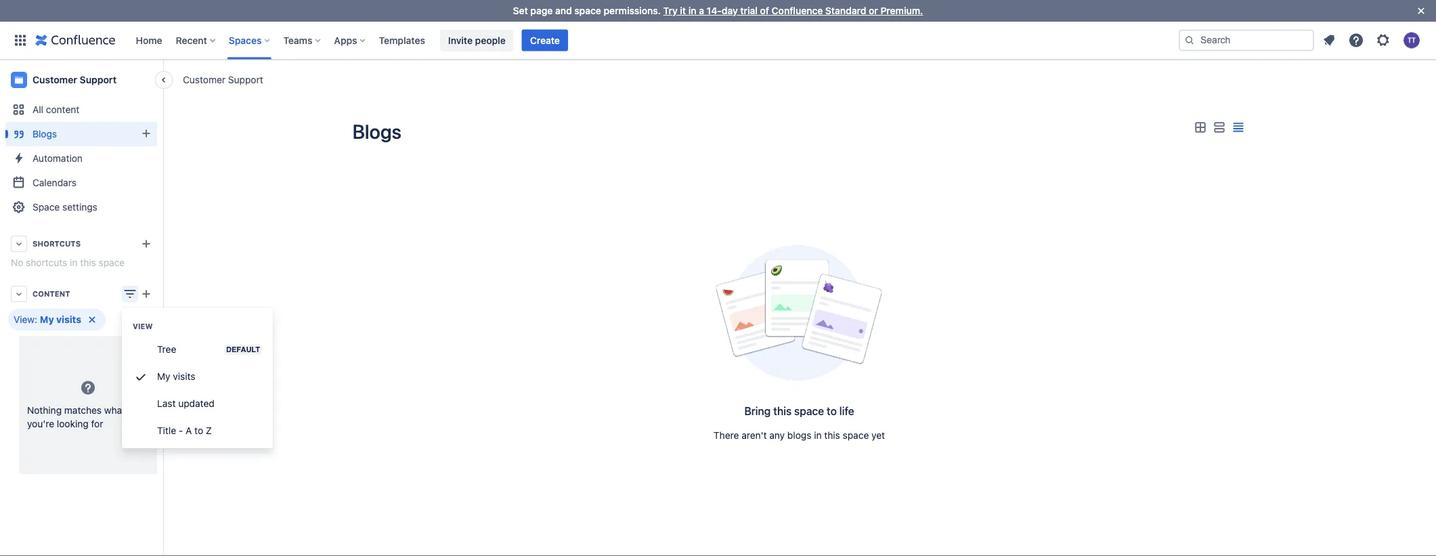 Task type: locate. For each thing, give the bounding box(es) containing it.
content button
[[5, 282, 157, 306]]

shortcuts button
[[5, 232, 157, 256]]

close image
[[1414, 3, 1430, 19]]

create link
[[522, 29, 568, 51]]

1 horizontal spatial customer
[[183, 74, 226, 85]]

spaces button
[[225, 29, 275, 51]]

teams
[[283, 35, 313, 46]]

invite
[[448, 35, 473, 46]]

this down life
[[825, 430, 840, 441]]

to inside button
[[195, 425, 203, 436]]

apps
[[334, 35, 357, 46]]

2 horizontal spatial in
[[814, 430, 822, 441]]

0 horizontal spatial to
[[195, 425, 203, 436]]

space
[[575, 5, 601, 16], [99, 257, 125, 268], [795, 405, 824, 418], [843, 430, 869, 441]]

support up all content link at left
[[80, 74, 117, 85]]

my right view:
[[40, 314, 54, 325]]

trial
[[741, 5, 758, 16]]

premium.
[[881, 5, 923, 16]]

calendars link
[[5, 171, 157, 195]]

customer
[[183, 74, 226, 85], [33, 74, 77, 85]]

home link
[[132, 29, 166, 51]]

nothing matches what you're looking for
[[27, 404, 125, 429]]

0 vertical spatial my
[[40, 314, 54, 325]]

automation
[[33, 153, 83, 164]]

support inside 'space' element
[[80, 74, 117, 85]]

day
[[722, 5, 738, 16]]

appswitcher icon image
[[12, 32, 28, 48]]

banner
[[0, 21, 1437, 60]]

in down the 'shortcuts' 'dropdown button' at the left top
[[70, 257, 78, 268]]

0 vertical spatial visits
[[56, 314, 81, 325]]

2 customer from the left
[[33, 74, 77, 85]]

last updated
[[157, 398, 215, 409]]

templates link
[[375, 29, 429, 51]]

1 horizontal spatial support
[[228, 74, 263, 85]]

visits left clear view icon
[[56, 314, 81, 325]]

-
[[179, 425, 183, 436]]

2 horizontal spatial this
[[825, 430, 840, 441]]

to left z
[[195, 425, 203, 436]]

1 vertical spatial my
[[157, 371, 170, 382]]

teams button
[[279, 29, 326, 51]]

bring this space to life
[[745, 405, 855, 418]]

selected image
[[133, 368, 149, 385]]

0 horizontal spatial my
[[40, 314, 54, 325]]

0 horizontal spatial this
[[80, 257, 96, 268]]

1 horizontal spatial customer support
[[183, 74, 263, 85]]

1 vertical spatial visits
[[173, 371, 195, 382]]

0 horizontal spatial support
[[80, 74, 117, 85]]

my visits
[[157, 371, 195, 382]]

this inside 'space' element
[[80, 257, 96, 268]]

try it in a 14-day trial of confluence standard or premium. link
[[663, 5, 923, 16]]

calendars
[[33, 177, 77, 188]]

customer support up all content link at left
[[33, 74, 117, 85]]

no
[[11, 257, 23, 268]]

1 vertical spatial in
[[70, 257, 78, 268]]

content
[[33, 290, 70, 298]]

customer support link down spaces
[[183, 73, 263, 86]]

create a blog image
[[138, 125, 154, 142]]

2 customer support from the left
[[33, 74, 117, 85]]

2 vertical spatial this
[[825, 430, 840, 441]]

1 horizontal spatial to
[[827, 405, 837, 418]]

0 horizontal spatial visits
[[56, 314, 81, 325]]

settings icon image
[[1376, 32, 1392, 48]]

customer support link up all content link at left
[[5, 66, 157, 93]]

cards image
[[1192, 119, 1209, 136]]

14-
[[707, 5, 722, 16]]

to
[[827, 405, 837, 418], [195, 425, 203, 436]]

this up any
[[774, 405, 792, 418]]

0 vertical spatial to
[[827, 405, 837, 418]]

customer support down spaces
[[183, 74, 263, 85]]

0 horizontal spatial in
[[70, 257, 78, 268]]

1 horizontal spatial customer support link
[[183, 73, 263, 86]]

1 vertical spatial this
[[774, 405, 792, 418]]

change view image
[[122, 286, 138, 302]]

in left a
[[689, 5, 697, 16]]

blogs
[[353, 120, 402, 143], [33, 128, 57, 140]]

for
[[91, 418, 103, 429]]

this down the 'shortcuts' 'dropdown button' at the left top
[[80, 257, 96, 268]]

my right selected icon
[[157, 371, 170, 382]]

support
[[228, 74, 263, 85], [80, 74, 117, 85]]

invite people button
[[440, 29, 514, 51]]

view
[[133, 322, 153, 331]]

title - a to z button
[[122, 417, 273, 444]]

0 vertical spatial this
[[80, 257, 96, 268]]

0 horizontal spatial customer
[[33, 74, 77, 85]]

automation link
[[5, 146, 157, 171]]

to left life
[[827, 405, 837, 418]]

spaces
[[229, 35, 262, 46]]

space
[[33, 202, 60, 213]]

0 horizontal spatial customer support
[[33, 74, 117, 85]]

in
[[689, 5, 697, 16], [70, 257, 78, 268], [814, 430, 822, 441]]

life
[[840, 405, 855, 418]]

matches
[[64, 404, 102, 416]]

nothing
[[27, 404, 62, 416]]

or
[[869, 5, 878, 16]]

customer support
[[183, 74, 263, 85], [33, 74, 117, 85]]

in right the blogs
[[814, 430, 822, 441]]

you're
[[27, 418, 54, 429]]

your profile and preferences image
[[1404, 32, 1420, 48]]

support down spaces
[[228, 74, 263, 85]]

0 horizontal spatial blogs
[[33, 128, 57, 140]]

there aren't any blogs in this space yet
[[714, 430, 885, 441]]

there
[[714, 430, 739, 441]]

confluence image
[[35, 32, 115, 48], [35, 32, 115, 48]]

set
[[513, 5, 528, 16]]

customer inside 'space' element
[[33, 74, 77, 85]]

all
[[33, 104, 43, 115]]

visits up last updated
[[173, 371, 195, 382]]

apps button
[[330, 29, 371, 51]]

my
[[40, 314, 54, 325], [157, 371, 170, 382]]

customer support link
[[5, 66, 157, 93], [183, 73, 263, 86]]

1 horizontal spatial in
[[689, 5, 697, 16]]

space element
[[0, 0, 1437, 556]]

visits
[[56, 314, 81, 325], [173, 371, 195, 382]]

1 horizontal spatial visits
[[173, 371, 195, 382]]

set page and space permissions. try it in a 14-day trial of confluence standard or premium.
[[513, 5, 923, 16]]

space settings
[[33, 202, 97, 213]]

this
[[80, 257, 96, 268], [774, 405, 792, 418], [825, 430, 840, 441]]

banner containing home
[[0, 21, 1437, 60]]

space left yet
[[843, 430, 869, 441]]

1 vertical spatial to
[[195, 425, 203, 436]]

templates
[[379, 35, 425, 46]]

1 horizontal spatial my
[[157, 371, 170, 382]]

permissions.
[[604, 5, 661, 16]]

2 support from the left
[[80, 74, 117, 85]]

customer up all content
[[33, 74, 77, 85]]

list image
[[1211, 119, 1228, 136]]

visits inside button
[[173, 371, 195, 382]]

shortcuts
[[33, 239, 81, 248]]

customer down recent popup button
[[183, 74, 226, 85]]

notification icon image
[[1321, 32, 1338, 48]]

space down the 'shortcuts' 'dropdown button' at the left top
[[99, 257, 125, 268]]



Task type: vqa. For each thing, say whether or not it's contained in the screenshot.
My to the top
yes



Task type: describe. For each thing, give the bounding box(es) containing it.
1 customer from the left
[[183, 74, 226, 85]]

updated
[[178, 398, 215, 409]]

try
[[663, 5, 678, 16]]

invite people
[[448, 35, 506, 46]]

view:
[[14, 314, 37, 325]]

1 horizontal spatial this
[[774, 405, 792, 418]]

blogs
[[788, 430, 812, 441]]

1 support from the left
[[228, 74, 263, 85]]

search image
[[1185, 35, 1196, 46]]

0 horizontal spatial customer support link
[[5, 66, 157, 93]]

2 vertical spatial in
[[814, 430, 822, 441]]

1 horizontal spatial blogs
[[353, 120, 402, 143]]

it
[[680, 5, 686, 16]]

view group
[[122, 308, 273, 448]]

Search field
[[1179, 29, 1315, 51]]

standard
[[826, 5, 867, 16]]

any
[[770, 430, 785, 441]]

default
[[226, 345, 260, 354]]

to for z
[[195, 425, 203, 436]]

all content
[[33, 104, 79, 115]]

tree
[[157, 344, 176, 355]]

compact list image
[[1230, 119, 1247, 136]]

title - a to z
[[157, 425, 212, 436]]

global element
[[8, 21, 1177, 59]]

space inside 'space' element
[[99, 257, 125, 268]]

0 vertical spatial in
[[689, 5, 697, 16]]

page
[[531, 5, 553, 16]]

recent button
[[172, 29, 221, 51]]

last updated button
[[122, 390, 273, 417]]

content
[[46, 104, 79, 115]]

my inside 'space' element
[[40, 314, 54, 325]]

in inside 'space' element
[[70, 257, 78, 268]]

clear view image
[[84, 312, 100, 328]]

space settings link
[[5, 195, 157, 219]]

a
[[699, 5, 704, 16]]

space up the blogs
[[795, 405, 824, 418]]

z
[[206, 425, 212, 436]]

view: my visits
[[14, 314, 81, 325]]

home
[[136, 35, 162, 46]]

bring
[[745, 405, 771, 418]]

what
[[104, 404, 125, 416]]

yet
[[872, 430, 885, 441]]

customer support inside 'space' element
[[33, 74, 117, 85]]

help icon image
[[1349, 32, 1365, 48]]

last
[[157, 398, 176, 409]]

looking
[[57, 418, 89, 429]]

and
[[555, 5, 572, 16]]

blogs inside 'space' element
[[33, 128, 57, 140]]

settings
[[62, 202, 97, 213]]

my inside button
[[157, 371, 170, 382]]

to for life
[[827, 405, 837, 418]]

blogs link
[[5, 122, 157, 146]]

of
[[760, 5, 769, 16]]

visits inside 'space' element
[[56, 314, 81, 325]]

space right and
[[575, 5, 601, 16]]

no shortcuts in this space
[[11, 257, 125, 268]]

recent
[[176, 35, 207, 46]]

create a page image
[[138, 286, 154, 302]]

all content link
[[5, 98, 157, 122]]

confluence
[[772, 5, 823, 16]]

create
[[530, 35, 560, 46]]

my visits button
[[122, 363, 273, 390]]

title
[[157, 425, 176, 436]]

people
[[475, 35, 506, 46]]

aren't
[[742, 430, 767, 441]]

a
[[186, 425, 192, 436]]

1 customer support from the left
[[183, 74, 263, 85]]

shortcuts
[[26, 257, 67, 268]]



